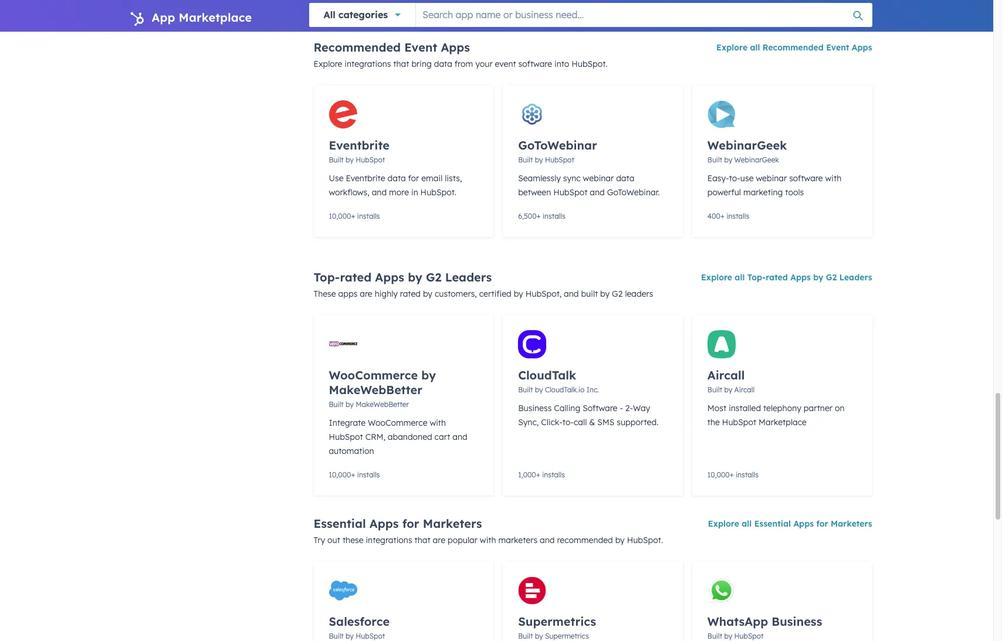Task type: describe. For each thing, give the bounding box(es) containing it.
woocommerce inside integrate woocommerce with hubspot crm, abandoned cart and automation
[[368, 418, 428, 428]]

cloudtalk built by cloudtalk.io inc.
[[518, 368, 599, 394]]

salesforce built by hubspot
[[329, 614, 390, 641]]

0 horizontal spatial leaders
[[445, 270, 492, 284]]

hubspot,
[[526, 289, 562, 299]]

by inside cloudtalk built by cloudtalk.io inc.
[[535, 386, 543, 394]]

eventbrite built by hubspot
[[329, 138, 390, 164]]

try
[[314, 535, 325, 546]]

explore all top-rated apps by g2 leaders
[[701, 272, 872, 283]]

all categories
[[324, 9, 388, 21]]

6,500
[[518, 212, 537, 221]]

+ for cloudtalk
[[536, 471, 540, 479]]

built for salesforce
[[329, 632, 344, 641]]

data inside seamlessly sync webinar data between hubspot and gotowebinar.
[[616, 173, 635, 184]]

Search app name or business need... search field
[[416, 3, 872, 26]]

hubspot. for eventbrite
[[421, 187, 457, 198]]

these
[[343, 535, 364, 546]]

1 vertical spatial are
[[433, 535, 445, 546]]

by inside salesforce built by hubspot
[[346, 632, 354, 641]]

business inside business calling software - 2-way sync, click-to-call & sms supported.
[[518, 403, 552, 414]]

+ for aircall
[[730, 471, 734, 479]]

and right marketers
[[540, 535, 555, 546]]

webinar inside easy-to-use webinar software with powerful marketing tools
[[756, 173, 787, 184]]

1 vertical spatial aircall
[[735, 386, 755, 394]]

400 + installs
[[708, 212, 750, 221]]

0 vertical spatial integrations
[[345, 59, 391, 69]]

hubspot inside eventbrite built by hubspot
[[356, 156, 385, 164]]

marketers
[[499, 535, 538, 546]]

explore for essential apps for marketers
[[708, 519, 739, 529]]

hubspot inside whatsapp business built by hubspot
[[735, 632, 764, 641]]

partner
[[804, 403, 833, 414]]

top-rated apps by g2 leaders
[[314, 270, 492, 284]]

customers,
[[435, 289, 477, 299]]

by inside supermetrics built by supermetrics
[[535, 632, 543, 641]]

woocommerce by makewebbetter built by makewebbetter
[[329, 368, 436, 409]]

&
[[589, 417, 595, 428]]

installs for gotowebinar
[[543, 212, 566, 221]]

+ for webinargeek
[[721, 212, 725, 221]]

+ for gotowebinar
[[537, 212, 541, 221]]

0 vertical spatial that
[[393, 59, 409, 69]]

out
[[328, 535, 340, 546]]

categories
[[338, 9, 388, 21]]

installs for webinargeek
[[727, 212, 750, 221]]

hubspot inside integrate woocommerce with hubspot crm, abandoned cart and automation
[[329, 432, 363, 443]]

by inside webinargeek built by webinargeek
[[724, 156, 733, 164]]

0 vertical spatial eventbrite
[[329, 138, 390, 153]]

seamlessly sync webinar data between hubspot and gotowebinar.
[[518, 173, 660, 198]]

tools
[[785, 187, 804, 198]]

software
[[583, 403, 618, 414]]

supermetrics built by supermetrics
[[518, 614, 596, 641]]

in
[[411, 187, 418, 198]]

10,000 for eventbrite
[[329, 212, 351, 221]]

use
[[741, 173, 754, 184]]

calling
[[554, 403, 581, 414]]

hubspot inside seamlessly sync webinar data between hubspot and gotowebinar.
[[554, 187, 588, 198]]

cart
[[435, 432, 450, 443]]

0 vertical spatial are
[[360, 289, 373, 299]]

essential apps for marketers
[[314, 516, 482, 531]]

1 horizontal spatial recommended
[[763, 42, 824, 53]]

sync,
[[518, 417, 539, 428]]

business inside whatsapp business built by hubspot
[[772, 614, 823, 629]]

integrate
[[329, 418, 366, 428]]

telephony
[[764, 403, 802, 414]]

built for supermetrics
[[518, 632, 533, 641]]

workflows,
[[329, 187, 370, 198]]

-
[[620, 403, 623, 414]]

10,000 + installs for aircall
[[708, 471, 759, 479]]

email
[[422, 173, 443, 184]]

installs for eventbrite
[[357, 212, 380, 221]]

0 horizontal spatial marketers
[[423, 516, 482, 531]]

webinargeek inside webinargeek built by webinargeek
[[735, 156, 779, 164]]

aircall built by aircall
[[708, 368, 755, 394]]

hubspot. for recommended event apps
[[572, 59, 608, 69]]

+ for woocommerce by makewebbetter
[[351, 471, 355, 479]]

app marketplace
[[152, 10, 252, 25]]

1 horizontal spatial top-
[[748, 272, 766, 283]]

apps
[[338, 289, 358, 299]]

and inside seamlessly sync webinar data between hubspot and gotowebinar.
[[590, 187, 605, 198]]

into
[[555, 59, 570, 69]]

on
[[835, 403, 845, 414]]

cloudtalk.io
[[545, 386, 585, 394]]

from
[[455, 59, 473, 69]]

most installed telephony partner on the hubspot marketplace
[[708, 403, 845, 428]]

highly
[[375, 289, 398, 299]]

explore for recommended event apps
[[717, 42, 748, 53]]

most
[[708, 403, 727, 414]]

salesforce
[[329, 614, 390, 629]]

built for aircall
[[708, 386, 723, 394]]

10,000 + installs for woocommerce by makewebbetter
[[329, 471, 380, 479]]

hubspot inside most installed telephony partner on the hubspot marketplace
[[722, 417, 757, 428]]

these apps are highly rated by customers, certified by hubspot, and built by g2 leaders
[[314, 289, 653, 299]]

1,000
[[518, 471, 536, 479]]

0 horizontal spatial marketplace
[[179, 10, 252, 25]]

0 vertical spatial software
[[519, 59, 552, 69]]

1 horizontal spatial marketers
[[831, 519, 872, 529]]

app
[[152, 10, 175, 25]]

installed
[[729, 403, 761, 414]]

more
[[389, 187, 409, 198]]

1,000 + installs
[[518, 471, 565, 479]]

use eventbrite data for email lists, workflows, and more in hubspot.
[[329, 173, 462, 198]]

easy-to-use webinar software with powerful marketing tools
[[708, 173, 842, 198]]

2 vertical spatial all
[[742, 519, 752, 529]]

gotowebinar built by hubspot
[[518, 138, 597, 164]]

data inside "use eventbrite data for email lists, workflows, and more in hubspot."
[[388, 173, 406, 184]]

inc.
[[587, 386, 599, 394]]

way
[[633, 403, 650, 414]]

2-
[[626, 403, 633, 414]]

event
[[495, 59, 516, 69]]

0 horizontal spatial recommended
[[314, 40, 401, 54]]

marketing
[[744, 187, 783, 198]]

call
[[574, 417, 587, 428]]

installs for cloudtalk
[[542, 471, 565, 479]]

explore all essential apps for marketers
[[708, 519, 872, 529]]

explore all recommended event apps
[[717, 42, 872, 53]]

with inside integrate woocommerce with hubspot crm, abandoned cart and automation
[[430, 418, 446, 428]]

by inside aircall built by aircall
[[724, 386, 733, 394]]

popular
[[448, 535, 478, 546]]



Task type: locate. For each thing, give the bounding box(es) containing it.
1 webinar from the left
[[583, 173, 614, 184]]

and left more on the left of page
[[372, 187, 387, 198]]

webinargeek built by webinargeek
[[708, 138, 787, 164]]

whatsapp business built by hubspot
[[708, 614, 823, 641]]

by inside whatsapp business built by hubspot
[[724, 632, 733, 641]]

2 horizontal spatial data
[[616, 173, 635, 184]]

hubspot down sync
[[554, 187, 588, 198]]

1 vertical spatial all
[[735, 272, 745, 283]]

and inside "use eventbrite data for email lists, workflows, and more in hubspot."
[[372, 187, 387, 198]]

1 horizontal spatial data
[[434, 59, 452, 69]]

1 vertical spatial eventbrite
[[346, 173, 385, 184]]

crm,
[[365, 432, 386, 443]]

built inside aircall built by aircall
[[708, 386, 723, 394]]

makewebbetter up the crm,
[[356, 400, 409, 409]]

these
[[314, 289, 336, 299]]

integrations
[[345, 59, 391, 69], [366, 535, 412, 546]]

cloudtalk
[[518, 368, 576, 383]]

10,000 + installs
[[329, 212, 380, 221], [329, 471, 380, 479], [708, 471, 759, 479]]

integrations down essential apps for marketers
[[366, 535, 412, 546]]

hubspot down 'integrate'
[[329, 432, 363, 443]]

aircall up most
[[708, 368, 745, 383]]

0 vertical spatial webinargeek
[[708, 138, 787, 153]]

with
[[826, 173, 842, 184], [430, 418, 446, 428], [480, 535, 496, 546]]

0 vertical spatial supermetrics
[[518, 614, 596, 629]]

hubspot down installed at the right bottom
[[722, 417, 757, 428]]

1 vertical spatial hubspot.
[[421, 187, 457, 198]]

recommended event apps
[[314, 40, 470, 54]]

2 horizontal spatial rated
[[766, 272, 788, 283]]

and
[[372, 187, 387, 198], [590, 187, 605, 198], [564, 289, 579, 299], [453, 432, 468, 443], [540, 535, 555, 546]]

10,000 for aircall
[[708, 471, 730, 479]]

hubspot. inside "use eventbrite data for email lists, workflows, and more in hubspot."
[[421, 187, 457, 198]]

1 vertical spatial with
[[430, 418, 446, 428]]

built for eventbrite
[[329, 156, 344, 164]]

your
[[476, 59, 493, 69]]

are
[[360, 289, 373, 299], [433, 535, 445, 546]]

6,500 + installs
[[518, 212, 566, 221]]

are right the apps
[[360, 289, 373, 299]]

10,000 for woocommerce by makewebbetter
[[329, 471, 351, 479]]

0 vertical spatial woocommerce
[[329, 368, 418, 383]]

0 horizontal spatial business
[[518, 403, 552, 414]]

installs for aircall
[[736, 471, 759, 479]]

webinargeek
[[708, 138, 787, 153], [735, 156, 779, 164]]

marketers
[[423, 516, 482, 531], [831, 519, 872, 529]]

1 horizontal spatial with
[[480, 535, 496, 546]]

gotowebinar.
[[607, 187, 660, 198]]

software left "into" at the top right
[[519, 59, 552, 69]]

1 horizontal spatial to-
[[729, 173, 741, 184]]

woocommerce up abandoned
[[368, 418, 428, 428]]

whatsapp
[[708, 614, 768, 629]]

sync
[[563, 173, 581, 184]]

400
[[708, 212, 721, 221]]

supported.
[[617, 417, 659, 428]]

built
[[329, 156, 344, 164], [518, 156, 533, 164], [708, 156, 723, 164], [518, 386, 533, 394], [708, 386, 723, 394], [329, 400, 344, 409], [708, 632, 723, 641], [329, 632, 344, 641], [518, 632, 533, 641]]

1 vertical spatial business
[[772, 614, 823, 629]]

+ for eventbrite
[[351, 212, 355, 221]]

that down "recommended event apps"
[[393, 59, 409, 69]]

built inside whatsapp business built by hubspot
[[708, 632, 723, 641]]

webinar up marketing
[[756, 173, 787, 184]]

all for webinargeek
[[750, 42, 760, 53]]

woocommerce
[[329, 368, 418, 383], [368, 418, 428, 428]]

0 vertical spatial hubspot.
[[572, 59, 608, 69]]

essential
[[314, 516, 366, 531], [755, 519, 791, 529]]

built inside cloudtalk built by cloudtalk.io inc.
[[518, 386, 533, 394]]

hubspot down salesforce at the bottom of page
[[356, 632, 385, 641]]

that down essential apps for marketers
[[415, 535, 431, 546]]

recommended
[[314, 40, 401, 54], [763, 42, 824, 53]]

marketplace right app
[[179, 10, 252, 25]]

event
[[405, 40, 437, 54], [826, 42, 849, 53]]

webinar inside seamlessly sync webinar data between hubspot and gotowebinar.
[[583, 173, 614, 184]]

makewebbetter up 'integrate'
[[329, 383, 423, 397]]

integrate woocommerce with hubspot crm, abandoned cart and automation
[[329, 418, 468, 457]]

marketplace down telephony
[[759, 417, 807, 428]]

built for cloudtalk
[[518, 386, 533, 394]]

bring
[[412, 59, 432, 69]]

data
[[434, 59, 452, 69], [388, 173, 406, 184], [616, 173, 635, 184]]

0 vertical spatial all
[[750, 42, 760, 53]]

between
[[518, 187, 551, 198]]

with inside easy-to-use webinar software with powerful marketing tools
[[826, 173, 842, 184]]

0 horizontal spatial to-
[[563, 417, 574, 428]]

1 vertical spatial webinargeek
[[735, 156, 779, 164]]

woocommerce up 'integrate'
[[329, 368, 418, 383]]

hubspot inside salesforce built by hubspot
[[356, 632, 385, 641]]

to- inside easy-to-use webinar software with powerful marketing tools
[[729, 173, 741, 184]]

data up more on the left of page
[[388, 173, 406, 184]]

by inside eventbrite built by hubspot
[[346, 156, 354, 164]]

click-
[[541, 417, 563, 428]]

1 horizontal spatial essential
[[755, 519, 791, 529]]

1 horizontal spatial business
[[772, 614, 823, 629]]

0 horizontal spatial rated
[[340, 270, 372, 284]]

for inside "use eventbrite data for email lists, workflows, and more in hubspot."
[[408, 173, 419, 184]]

all categories button
[[309, 3, 416, 27]]

0 vertical spatial business
[[518, 403, 552, 414]]

hubspot down whatsapp
[[735, 632, 764, 641]]

lists,
[[445, 173, 462, 184]]

marketplace
[[179, 10, 252, 25], [759, 417, 807, 428]]

1 vertical spatial software
[[789, 173, 823, 184]]

data left from
[[434, 59, 452, 69]]

sms
[[598, 417, 615, 428]]

to- inside business calling software - 2-way sync, click-to-call & sms supported.
[[563, 417, 574, 428]]

the
[[708, 417, 720, 428]]

1 vertical spatial marketplace
[[759, 417, 807, 428]]

by inside gotowebinar built by hubspot
[[535, 156, 543, 164]]

and right cart
[[453, 432, 468, 443]]

apps
[[441, 40, 470, 54], [852, 42, 872, 53], [375, 270, 404, 284], [791, 272, 811, 283], [370, 516, 399, 531], [794, 519, 814, 529]]

0 horizontal spatial software
[[519, 59, 552, 69]]

data up gotowebinar. on the top right
[[616, 173, 635, 184]]

0 vertical spatial makewebbetter
[[329, 383, 423, 397]]

seamlessly
[[518, 173, 561, 184]]

2 vertical spatial with
[[480, 535, 496, 546]]

10,000 down automation
[[329, 471, 351, 479]]

marketplace inside most installed telephony partner on the hubspot marketplace
[[759, 417, 807, 428]]

all
[[750, 42, 760, 53], [735, 272, 745, 283], [742, 519, 752, 529]]

1 horizontal spatial rated
[[400, 289, 421, 299]]

built inside supermetrics built by supermetrics
[[518, 632, 533, 641]]

0 horizontal spatial top-
[[314, 270, 340, 284]]

1 vertical spatial that
[[415, 535, 431, 546]]

built inside salesforce built by hubspot
[[329, 632, 344, 641]]

built for webinargeek
[[708, 156, 723, 164]]

built inside eventbrite built by hubspot
[[329, 156, 344, 164]]

10,000 down workflows,
[[329, 212, 351, 221]]

1 vertical spatial to-
[[563, 417, 574, 428]]

all for aircall
[[735, 272, 745, 283]]

software
[[519, 59, 552, 69], [789, 173, 823, 184]]

easy-
[[708, 173, 729, 184]]

and left gotowebinar. on the top right
[[590, 187, 605, 198]]

10,000 down the
[[708, 471, 730, 479]]

software up tools
[[789, 173, 823, 184]]

to- up powerful
[[729, 173, 741, 184]]

1 horizontal spatial g2
[[612, 289, 623, 299]]

2 webinar from the left
[[756, 173, 787, 184]]

hubspot down gotowebinar in the right of the page
[[545, 156, 574, 164]]

to- down the calling
[[563, 417, 574, 428]]

2 horizontal spatial hubspot.
[[627, 535, 663, 546]]

1 horizontal spatial event
[[826, 42, 849, 53]]

hubspot up "use eventbrite data for email lists, workflows, and more in hubspot."
[[356, 156, 385, 164]]

built for gotowebinar
[[518, 156, 533, 164]]

10,000
[[329, 212, 351, 221], [329, 471, 351, 479], [708, 471, 730, 479]]

0 vertical spatial marketplace
[[179, 10, 252, 25]]

webinar right sync
[[583, 173, 614, 184]]

recommended
[[557, 535, 613, 546]]

0 vertical spatial to-
[[729, 173, 741, 184]]

0 vertical spatial aircall
[[708, 368, 745, 383]]

explore integrations that bring data from your event software into hubspot.
[[314, 59, 608, 69]]

gotowebinar
[[518, 138, 597, 153]]

0 horizontal spatial event
[[405, 40, 437, 54]]

are left popular
[[433, 535, 445, 546]]

10,000 + installs for eventbrite
[[329, 212, 380, 221]]

that
[[393, 59, 409, 69], [415, 535, 431, 546]]

use
[[329, 173, 344, 184]]

supermetrics inside supermetrics built by supermetrics
[[545, 632, 589, 641]]

and inside integrate woocommerce with hubspot crm, abandoned cart and automation
[[453, 432, 468, 443]]

software inside easy-to-use webinar software with powerful marketing tools
[[789, 173, 823, 184]]

automation
[[329, 446, 374, 457]]

1 horizontal spatial are
[[433, 535, 445, 546]]

hubspot inside gotowebinar built by hubspot
[[545, 156, 574, 164]]

all
[[324, 9, 336, 21]]

1 horizontal spatial hubspot.
[[572, 59, 608, 69]]

business
[[518, 403, 552, 414], [772, 614, 823, 629]]

abandoned
[[388, 432, 432, 443]]

eventbrite inside "use eventbrite data for email lists, workflows, and more in hubspot."
[[346, 173, 385, 184]]

0 horizontal spatial hubspot.
[[421, 187, 457, 198]]

business calling software - 2-way sync, click-to-call & sms supported.
[[518, 403, 659, 428]]

0 vertical spatial with
[[826, 173, 842, 184]]

built inside webinargeek built by webinargeek
[[708, 156, 723, 164]]

1 horizontal spatial that
[[415, 535, 431, 546]]

built
[[581, 289, 598, 299]]

woocommerce inside the woocommerce by makewebbetter built by makewebbetter
[[329, 368, 418, 383]]

0 horizontal spatial that
[[393, 59, 409, 69]]

powerful
[[708, 187, 741, 198]]

by
[[346, 156, 354, 164], [535, 156, 543, 164], [724, 156, 733, 164], [408, 270, 423, 284], [814, 272, 824, 283], [423, 289, 433, 299], [514, 289, 523, 299], [600, 289, 610, 299], [422, 368, 436, 383], [535, 386, 543, 394], [724, 386, 733, 394], [346, 400, 354, 409], [615, 535, 625, 546], [724, 632, 733, 641], [346, 632, 354, 641], [535, 632, 543, 641]]

1 horizontal spatial marketplace
[[759, 417, 807, 428]]

1 vertical spatial integrations
[[366, 535, 412, 546]]

g2
[[426, 270, 442, 284], [826, 272, 837, 283], [612, 289, 623, 299]]

1 horizontal spatial webinar
[[756, 173, 787, 184]]

eventbrite up workflows,
[[346, 173, 385, 184]]

aircall
[[708, 368, 745, 383], [735, 386, 755, 394]]

eventbrite up use
[[329, 138, 390, 153]]

1 horizontal spatial software
[[789, 173, 823, 184]]

integrations down "recommended event apps"
[[345, 59, 391, 69]]

and left built
[[564, 289, 579, 299]]

10,000 + installs down the
[[708, 471, 759, 479]]

makewebbetter
[[329, 383, 423, 397], [356, 400, 409, 409]]

2 vertical spatial hubspot.
[[627, 535, 663, 546]]

0 horizontal spatial with
[[430, 418, 446, 428]]

webinar
[[583, 173, 614, 184], [756, 173, 787, 184]]

rated
[[340, 270, 372, 284], [766, 272, 788, 283], [400, 289, 421, 299]]

leaders
[[625, 289, 653, 299]]

1 vertical spatial makewebbetter
[[356, 400, 409, 409]]

1 horizontal spatial leaders
[[840, 272, 872, 283]]

0 horizontal spatial g2
[[426, 270, 442, 284]]

1 vertical spatial woocommerce
[[368, 418, 428, 428]]

1 vertical spatial supermetrics
[[545, 632, 589, 641]]

explore for top-rated apps by g2 leaders
[[701, 272, 732, 283]]

2 horizontal spatial g2
[[826, 272, 837, 283]]

hubspot
[[356, 156, 385, 164], [545, 156, 574, 164], [554, 187, 588, 198], [722, 417, 757, 428], [329, 432, 363, 443], [735, 632, 764, 641], [356, 632, 385, 641]]

10,000 + installs down automation
[[329, 471, 380, 479]]

10,000 + installs down workflows,
[[329, 212, 380, 221]]

certified
[[479, 289, 512, 299]]

installs for woocommerce by makewebbetter
[[357, 471, 380, 479]]

built inside gotowebinar built by hubspot
[[518, 156, 533, 164]]

0 horizontal spatial are
[[360, 289, 373, 299]]

0 horizontal spatial webinar
[[583, 173, 614, 184]]

for
[[408, 173, 419, 184], [402, 516, 419, 531], [817, 519, 829, 529]]

aircall up installed at the right bottom
[[735, 386, 755, 394]]

built inside the woocommerce by makewebbetter built by makewebbetter
[[329, 400, 344, 409]]

2 horizontal spatial with
[[826, 173, 842, 184]]

0 horizontal spatial essential
[[314, 516, 366, 531]]

try out these integrations that are popular with marketers and recommended by hubspot.
[[314, 535, 663, 546]]

0 horizontal spatial data
[[388, 173, 406, 184]]



Task type: vqa. For each thing, say whether or not it's contained in the screenshot.
HubSpot. corresponding to Eventbrite
yes



